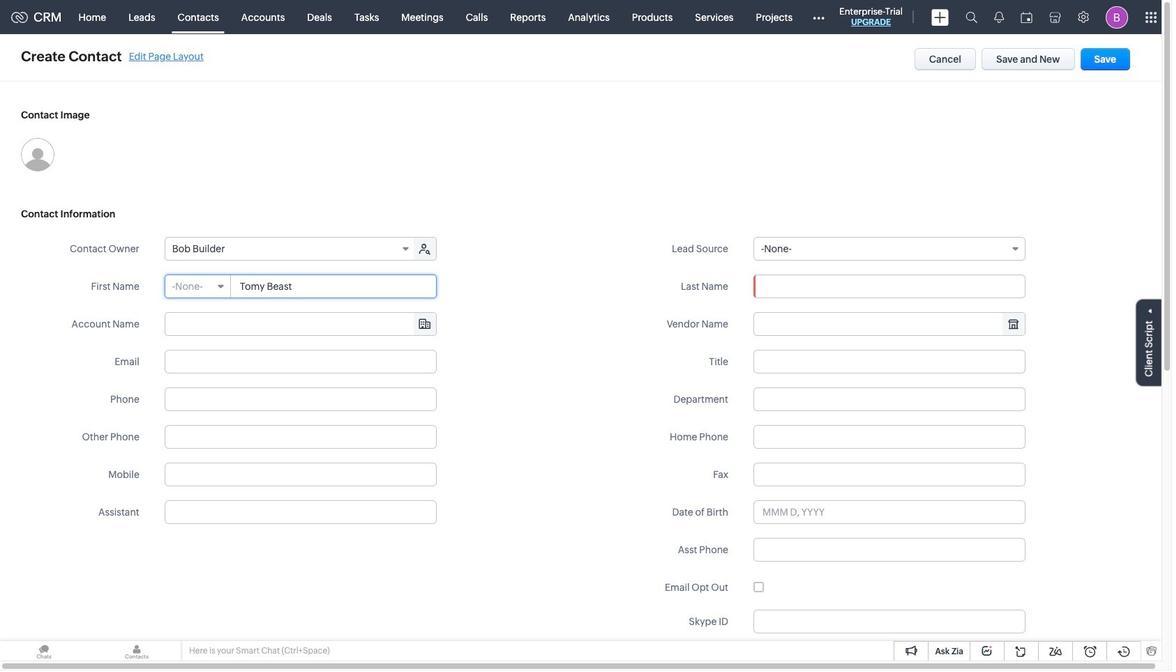 Task type: locate. For each thing, give the bounding box(es) containing it.
signals image
[[994, 11, 1004, 23]]

search image
[[966, 11, 977, 23]]

search element
[[957, 0, 986, 34]]

Other Modules field
[[804, 6, 834, 28]]

profile image
[[1106, 6, 1128, 28]]

image image
[[21, 138, 54, 172]]

None text field
[[753, 275, 1026, 299], [165, 313, 436, 336], [164, 350, 437, 374], [164, 426, 437, 449], [753, 426, 1026, 449], [164, 463, 437, 487], [753, 463, 1026, 487], [753, 648, 1026, 672], [753, 275, 1026, 299], [165, 313, 436, 336], [164, 350, 437, 374], [164, 426, 437, 449], [753, 426, 1026, 449], [164, 463, 437, 487], [753, 463, 1026, 487], [753, 648, 1026, 672]]

MMM D, YYYY text field
[[753, 501, 1026, 525]]

None field
[[753, 237, 1026, 261], [165, 238, 415, 260], [165, 276, 231, 298], [165, 313, 436, 336], [754, 313, 1025, 336], [753, 237, 1026, 261], [165, 238, 415, 260], [165, 276, 231, 298], [165, 313, 436, 336], [754, 313, 1025, 336]]

create menu element
[[923, 0, 957, 34]]

calendar image
[[1021, 12, 1033, 23]]

None text field
[[231, 276, 436, 298], [753, 350, 1026, 374], [164, 388, 437, 412], [753, 388, 1026, 412], [164, 501, 437, 525], [753, 539, 1026, 562], [753, 610, 1026, 634], [231, 276, 436, 298], [753, 350, 1026, 374], [164, 388, 437, 412], [753, 388, 1026, 412], [164, 501, 437, 525], [753, 539, 1026, 562], [753, 610, 1026, 634]]



Task type: describe. For each thing, give the bounding box(es) containing it.
profile element
[[1097, 0, 1137, 34]]

signals element
[[986, 0, 1012, 34]]

logo image
[[11, 12, 28, 23]]

chats image
[[0, 642, 88, 662]]

contacts image
[[93, 642, 181, 662]]

create menu image
[[931, 9, 949, 25]]



Task type: vqa. For each thing, say whether or not it's contained in the screenshot.
size field
no



